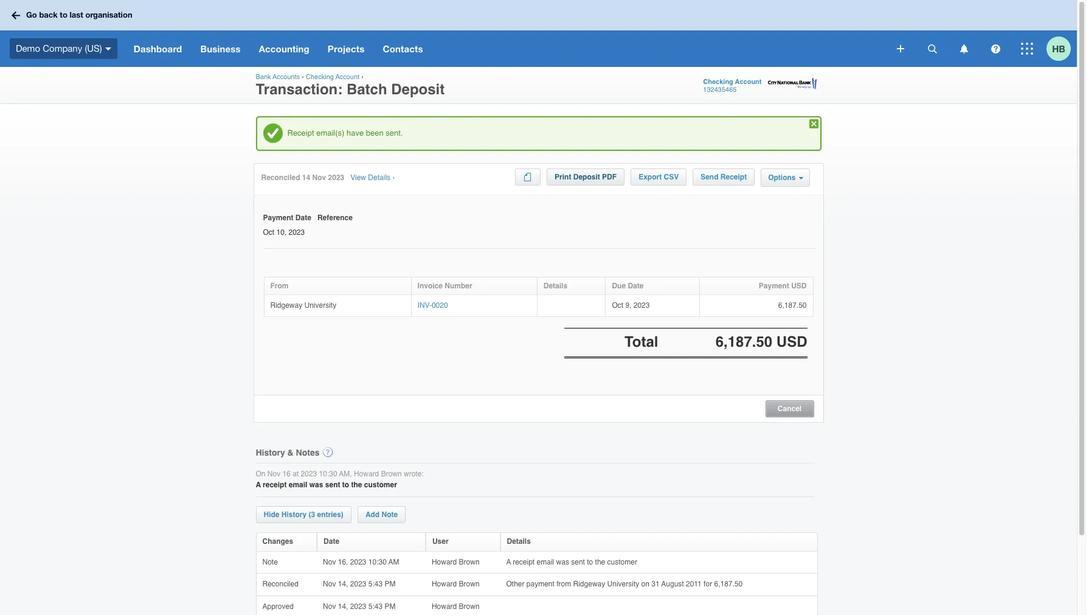Task type: vqa. For each thing, say whether or not it's contained in the screenshot.
rightmost showing
no



Task type: describe. For each thing, give the bounding box(es) containing it.
go back to last organisation
[[26, 10, 132, 20]]

contacts button
[[374, 30, 432, 67]]

projects
[[328, 43, 365, 54]]

howard for reconciled
[[432, 580, 457, 589]]

0 vertical spatial history
[[256, 448, 285, 457]]

user
[[433, 537, 449, 546]]

0 vertical spatial ridgeway
[[270, 301, 303, 310]]

contacts
[[383, 43, 423, 54]]

nov right 14
[[312, 173, 326, 182]]

5:43 for reconciled
[[369, 580, 383, 589]]

pdf
[[603, 173, 617, 181]]

invoice number
[[418, 282, 473, 290]]

number
[[445, 282, 473, 290]]

&
[[288, 448, 294, 457]]

(3
[[309, 511, 315, 519]]

total
[[625, 334, 659, 351]]

reconciled for reconciled 14 nov 2023 view details ›
[[261, 173, 300, 182]]

organisation
[[85, 10, 132, 20]]

invoice
[[418, 282, 443, 290]]

hide
[[264, 511, 280, 519]]

bank accounts link
[[256, 73, 300, 81]]

1 vertical spatial university
[[608, 580, 640, 589]]

ridgeway university
[[270, 301, 337, 310]]

pm for approved
[[385, 602, 396, 611]]

1 vertical spatial email
[[537, 558, 555, 566]]

account inside the bank accounts › checking account › transaction:                batch deposit
[[336, 73, 360, 81]]

1 horizontal spatial a
[[507, 558, 511, 566]]

svg image inside "go back to last organisation" link
[[12, 11, 20, 19]]

from
[[557, 580, 572, 589]]

payment usd
[[759, 282, 807, 290]]

demo
[[16, 43, 40, 53]]

on
[[256, 470, 266, 478]]

14
[[302, 173, 310, 182]]

business
[[200, 43, 241, 54]]

checking account link
[[306, 73, 360, 81]]

1 horizontal spatial svg image
[[961, 44, 968, 53]]

account inside checking account 132435465
[[736, 78, 762, 86]]

from
[[270, 282, 289, 290]]

0 vertical spatial receipt
[[288, 128, 314, 138]]

a inside "on nov 16 at 2023 10:30 am, howard brown wrote: a receipt email was sent to the customer"
[[256, 481, 261, 489]]

brown for note
[[459, 558, 480, 566]]

accounting
[[259, 43, 310, 54]]

last
[[70, 10, 83, 20]]

history & notes
[[256, 448, 320, 457]]

payment
[[527, 580, 555, 589]]

business button
[[191, 30, 250, 67]]

send receipt link
[[693, 169, 755, 186]]

print deposit pdf
[[555, 173, 617, 181]]

nov inside "on nov 16 at 2023 10:30 am, howard brown wrote: a receipt email was sent to the customer"
[[268, 470, 281, 478]]

changes
[[263, 537, 293, 546]]

other payment from ridgeway university on 31 august 2011 for 6,187.50
[[507, 580, 745, 589]]

back
[[39, 10, 58, 20]]

inv-
[[418, 301, 432, 310]]

customer inside "on nov 16 at 2023 10:30 am, howard brown wrote: a receipt email was sent to the customer"
[[364, 481, 397, 489]]

inv-0020
[[418, 301, 448, 310]]

hb
[[1053, 43, 1066, 54]]

checking inside the bank accounts › checking account › transaction:                batch deposit
[[306, 73, 334, 81]]

howard brown for a receipt email was sent to the customer
[[432, 558, 482, 566]]

company
[[43, 43, 82, 53]]

nov 14, 2023 5:43 pm for reconciled
[[323, 580, 398, 589]]

1 vertical spatial sent
[[572, 558, 585, 566]]

oct inside payment date oct 10, 2023
[[263, 228, 275, 236]]

sent.
[[386, 128, 403, 138]]

2023 inside payment date oct 10, 2023
[[289, 228, 305, 236]]

bank
[[256, 73, 271, 81]]

payment date oct 10, 2023
[[263, 214, 311, 236]]

0 vertical spatial details
[[368, 173, 391, 182]]

august
[[662, 580, 684, 589]]

accounting button
[[250, 30, 319, 67]]

0 horizontal spatial ›
[[302, 73, 304, 81]]

dashboard
[[134, 43, 182, 54]]

hide history (3 entries)
[[264, 511, 344, 519]]

print deposit pdf link
[[547, 169, 625, 186]]

reference
[[318, 214, 353, 222]]

1 vertical spatial ridgeway
[[574, 580, 606, 589]]

1 vertical spatial receipt
[[513, 558, 535, 566]]

email(s)
[[317, 128, 345, 138]]

usd
[[792, 282, 807, 290]]

howard brown for other payment from ridgeway university on 31 august 2011 for 6,187.50
[[432, 580, 482, 589]]

entries)
[[317, 511, 344, 519]]

payment for payment usd
[[759, 282, 790, 290]]

nov for reconciled
[[323, 580, 336, 589]]

am
[[389, 558, 400, 566]]

0 horizontal spatial to
[[60, 10, 67, 20]]

2 vertical spatial to
[[587, 558, 593, 566]]

oct 9, 2023
[[612, 301, 650, 310]]

am,
[[339, 470, 352, 478]]

reconciled for reconciled
[[263, 580, 301, 589]]

view
[[351, 173, 366, 182]]

sent inside "on nov 16 at 2023 10:30 am, howard brown wrote: a receipt email was sent to the customer"
[[325, 481, 340, 489]]

2011
[[686, 580, 702, 589]]

1 vertical spatial receipt
[[721, 173, 747, 181]]

demo company (us)
[[16, 43, 102, 53]]

notes
[[296, 448, 320, 457]]

pm for reconciled
[[385, 580, 396, 589]]

deposit inside the bank accounts › checking account › transaction:                batch deposit
[[391, 81, 445, 98]]

have
[[347, 128, 364, 138]]

export
[[639, 173, 662, 181]]

1 vertical spatial customer
[[608, 558, 638, 566]]

howard inside "on nov 16 at 2023 10:30 am, howard brown wrote: a receipt email was sent to the customer"
[[354, 470, 379, 478]]

approved
[[263, 602, 296, 611]]

to inside "on nov 16 at 2023 10:30 am, howard brown wrote: a receipt email was sent to the customer"
[[342, 481, 349, 489]]

nov for approved
[[323, 602, 336, 611]]

add
[[366, 511, 380, 519]]

svg image inside demo company (us) 'popup button'
[[105, 47, 111, 50]]

14, for reconciled
[[338, 580, 348, 589]]

a receipt email was sent to the customer
[[507, 558, 640, 566]]

date for payment date oct 10, 2023
[[296, 214, 311, 222]]

checking account 132435465
[[704, 78, 762, 94]]

14, for approved
[[338, 602, 348, 611]]

go
[[26, 10, 37, 20]]

brown for reconciled
[[459, 580, 480, 589]]



Task type: locate. For each thing, give the bounding box(es) containing it.
checking inside checking account 132435465
[[704, 78, 734, 86]]

0 horizontal spatial deposit
[[391, 81, 445, 98]]

receipt right "send"
[[721, 173, 747, 181]]

brown for approved
[[459, 602, 480, 611]]

due
[[612, 282, 626, 290]]

add note link
[[358, 506, 406, 523]]

1 vertical spatial pm
[[385, 602, 396, 611]]

banner containing hb
[[0, 0, 1078, 67]]

2 howard brown from the top
[[432, 580, 482, 589]]

0 horizontal spatial 6,187.50
[[715, 580, 743, 589]]

email inside "on nov 16 at 2023 10:30 am, howard brown wrote: a receipt email was sent to the customer"
[[289, 481, 308, 489]]

1 horizontal spatial customer
[[608, 558, 638, 566]]

navigation containing dashboard
[[125, 30, 889, 67]]

wrote:
[[404, 470, 424, 478]]

0 vertical spatial nov 14, 2023 5:43 pm
[[323, 580, 398, 589]]

to left last
[[60, 10, 67, 20]]

6,187.50 down usd at the right of page
[[779, 301, 807, 310]]

sent down am,
[[325, 481, 340, 489]]

nov for note
[[323, 558, 336, 566]]

0 horizontal spatial receipt
[[263, 481, 287, 489]]

send receipt
[[701, 173, 747, 181]]

1 horizontal spatial deposit
[[574, 173, 600, 181]]

oct left 10, on the top left of page
[[263, 228, 275, 236]]

batch
[[347, 81, 387, 98]]

email up payment
[[537, 558, 555, 566]]

receipt inside "on nov 16 at 2023 10:30 am, howard brown wrote: a receipt email was sent to the customer"
[[263, 481, 287, 489]]

date up 16,
[[324, 537, 340, 546]]

was up from
[[557, 558, 570, 566]]

at
[[293, 470, 299, 478]]

132435465
[[704, 86, 737, 94]]

was inside "on nov 16 at 2023 10:30 am, howard brown wrote: a receipt email was sent to the customer"
[[310, 481, 323, 489]]

cancel
[[778, 404, 802, 413]]

university
[[305, 301, 337, 310], [608, 580, 640, 589]]

accounts
[[273, 73, 300, 81]]

1 horizontal spatial was
[[557, 558, 570, 566]]

3 howard brown from the top
[[432, 602, 482, 611]]

navigation
[[125, 30, 889, 67]]

customer up add note link
[[364, 481, 397, 489]]

sent
[[325, 481, 340, 489], [572, 558, 585, 566]]

date left reference
[[296, 214, 311, 222]]

export csv link
[[631, 169, 687, 186]]

1 horizontal spatial university
[[608, 580, 640, 589]]

0 vertical spatial howard brown
[[432, 558, 482, 566]]

1 horizontal spatial receipt
[[721, 173, 747, 181]]

1 vertical spatial 5:43
[[369, 602, 383, 611]]

to up other payment from ridgeway university on 31 august 2011 for 6,187.50
[[587, 558, 593, 566]]

howard for note
[[432, 558, 457, 566]]

1 vertical spatial 10:30
[[369, 558, 387, 566]]

a
[[256, 481, 261, 489], [507, 558, 511, 566]]

date right due
[[628, 282, 644, 290]]

payment
[[263, 214, 294, 222], [759, 282, 790, 290]]

0 vertical spatial university
[[305, 301, 337, 310]]

1 horizontal spatial date
[[324, 537, 340, 546]]

receipt left email(s)
[[288, 128, 314, 138]]

other
[[507, 580, 525, 589]]

options
[[769, 173, 796, 182]]

0 vertical spatial email
[[289, 481, 308, 489]]

0 horizontal spatial checking
[[306, 73, 334, 81]]

receipt down 16
[[263, 481, 287, 489]]

1 vertical spatial 14,
[[338, 602, 348, 611]]

nov 14, 2023 5:43 pm
[[323, 580, 398, 589], [323, 602, 398, 611]]

0 horizontal spatial 10:30
[[319, 470, 337, 478]]

was up (3
[[310, 481, 323, 489]]

1 vertical spatial date
[[628, 282, 644, 290]]

payment for payment date oct 10, 2023
[[263, 214, 294, 222]]

9,
[[626, 301, 632, 310]]

the
[[351, 481, 362, 489], [595, 558, 606, 566]]

0 horizontal spatial university
[[305, 301, 337, 310]]

receipt up other
[[513, 558, 535, 566]]

1 5:43 from the top
[[369, 580, 383, 589]]

0 vertical spatial sent
[[325, 481, 340, 489]]

2 14, from the top
[[338, 602, 348, 611]]

1 vertical spatial a
[[507, 558, 511, 566]]

nov 14, 2023 5:43 pm for approved
[[323, 602, 398, 611]]

› right "checking account" link
[[362, 73, 364, 81]]

1 horizontal spatial ridgeway
[[574, 580, 606, 589]]

nov right approved
[[323, 602, 336, 611]]

deposit down contacts
[[391, 81, 445, 98]]

oct left 9, at the right
[[612, 301, 624, 310]]

1 horizontal spatial 10:30
[[369, 558, 387, 566]]

oct
[[263, 228, 275, 236], [612, 301, 624, 310]]

0 horizontal spatial note
[[263, 558, 280, 566]]

› right view
[[393, 173, 395, 182]]

0 horizontal spatial email
[[289, 481, 308, 489]]

5:43 for approved
[[369, 602, 383, 611]]

1 horizontal spatial checking
[[704, 78, 734, 86]]

0 horizontal spatial svg image
[[898, 45, 905, 52]]

1 vertical spatial payment
[[759, 282, 790, 290]]

1 vertical spatial howard brown
[[432, 580, 482, 589]]

print
[[555, 173, 572, 181]]

csv
[[664, 173, 679, 181]]

0 vertical spatial oct
[[263, 228, 275, 236]]

2 horizontal spatial to
[[587, 558, 593, 566]]

0 vertical spatial date
[[296, 214, 311, 222]]

reconciled up approved
[[263, 580, 301, 589]]

2 horizontal spatial ›
[[393, 173, 395, 182]]

0 horizontal spatial customer
[[364, 481, 397, 489]]

nov left 16
[[268, 470, 281, 478]]

1 horizontal spatial the
[[595, 558, 606, 566]]

1 nov 14, 2023 5:43 pm from the top
[[323, 580, 398, 589]]

export csv
[[639, 173, 679, 181]]

ridgeway down from
[[270, 301, 303, 310]]

checking
[[306, 73, 334, 81], [704, 78, 734, 86]]

0 vertical spatial 5:43
[[369, 580, 383, 589]]

0 horizontal spatial date
[[296, 214, 311, 222]]

bank accounts › checking account › transaction:                batch deposit
[[256, 73, 445, 98]]

10:30 left am
[[369, 558, 387, 566]]

6,187.50 usd
[[716, 334, 808, 351]]

10,
[[277, 228, 287, 236]]

2 vertical spatial details
[[507, 537, 531, 546]]

demo company (us) button
[[0, 30, 125, 67]]

0 horizontal spatial the
[[351, 481, 362, 489]]

customer up other payment from ridgeway university on 31 august 2011 for 6,187.50
[[608, 558, 638, 566]]

1 vertical spatial the
[[595, 558, 606, 566]]

howard brown
[[432, 558, 482, 566], [432, 580, 482, 589], [432, 602, 482, 611]]

inv-0020 link
[[418, 301, 448, 310]]

howard
[[354, 470, 379, 478], [432, 558, 457, 566], [432, 580, 457, 589], [432, 602, 457, 611]]

›
[[302, 73, 304, 81], [362, 73, 364, 81], [393, 173, 395, 182]]

deposit
[[391, 81, 445, 98], [574, 173, 600, 181]]

2 vertical spatial howard brown
[[432, 602, 482, 611]]

› right accounts on the left top of the page
[[302, 73, 304, 81]]

ridgeway right from
[[574, 580, 606, 589]]

0 horizontal spatial payment
[[263, 214, 294, 222]]

pm
[[385, 580, 396, 589], [385, 602, 396, 611]]

0 vertical spatial to
[[60, 10, 67, 20]]

2 5:43 from the top
[[369, 602, 383, 611]]

payment inside payment date oct 10, 2023
[[263, 214, 294, 222]]

1 horizontal spatial receipt
[[513, 558, 535, 566]]

the up other payment from ridgeway university on 31 august 2011 for 6,187.50
[[595, 558, 606, 566]]

0 vertical spatial note
[[382, 511, 398, 519]]

0 vertical spatial was
[[310, 481, 323, 489]]

1 vertical spatial details
[[544, 282, 568, 290]]

1 horizontal spatial payment
[[759, 282, 790, 290]]

0 horizontal spatial receipt
[[288, 128, 314, 138]]

projects button
[[319, 30, 374, 67]]

receipt email(s) have been sent.
[[288, 128, 403, 138]]

0 vertical spatial customer
[[364, 481, 397, 489]]

email
[[289, 481, 308, 489], [537, 558, 555, 566]]

history left &
[[256, 448, 285, 457]]

1 vertical spatial to
[[342, 481, 349, 489]]

0 vertical spatial the
[[351, 481, 362, 489]]

10:30 left am,
[[319, 470, 337, 478]]

1 horizontal spatial ›
[[362, 73, 364, 81]]

for
[[704, 580, 713, 589]]

2023
[[328, 173, 345, 182], [289, 228, 305, 236], [634, 301, 650, 310], [301, 470, 317, 478], [350, 558, 367, 566], [350, 580, 367, 589], [350, 602, 367, 611]]

date inside payment date oct 10, 2023
[[296, 214, 311, 222]]

note down the changes
[[263, 558, 280, 566]]

to down am,
[[342, 481, 349, 489]]

1 horizontal spatial note
[[382, 511, 398, 519]]

a up other
[[507, 558, 511, 566]]

nov left 16,
[[323, 558, 336, 566]]

payment up 10, on the top left of page
[[263, 214, 294, 222]]

brown inside "on nov 16 at 2023 10:30 am, howard brown wrote: a receipt email was sent to the customer"
[[381, 470, 402, 478]]

0 vertical spatial 6,187.50
[[779, 301, 807, 310]]

6,187.50 right for
[[715, 580, 743, 589]]

reconciled left 14
[[261, 173, 300, 182]]

0 horizontal spatial sent
[[325, 481, 340, 489]]

1 howard brown from the top
[[432, 558, 482, 566]]

date for due date
[[628, 282, 644, 290]]

banner
[[0, 0, 1078, 67]]

0 vertical spatial pm
[[385, 580, 396, 589]]

note right the add
[[382, 511, 398, 519]]

nov 16, 2023 10:30 am
[[323, 558, 402, 566]]

sent up from
[[572, 558, 585, 566]]

1 vertical spatial was
[[557, 558, 570, 566]]

1 horizontal spatial sent
[[572, 558, 585, 566]]

0 horizontal spatial account
[[336, 73, 360, 81]]

howard for approved
[[432, 602, 457, 611]]

1 pm from the top
[[385, 580, 396, 589]]

note
[[382, 511, 398, 519], [263, 558, 280, 566]]

1 horizontal spatial details
[[507, 537, 531, 546]]

1 14, from the top
[[338, 580, 348, 589]]

1 horizontal spatial email
[[537, 558, 555, 566]]

was
[[310, 481, 323, 489], [557, 558, 570, 566]]

reconciled 14 nov 2023 view details ›
[[261, 173, 395, 182]]

1 horizontal spatial 6,187.50
[[779, 301, 807, 310]]

reconciled
[[261, 173, 300, 182], [263, 580, 301, 589]]

receipt
[[263, 481, 287, 489], [513, 558, 535, 566]]

1 vertical spatial nov 14, 2023 5:43 pm
[[323, 602, 398, 611]]

hide history (3 entries) link
[[256, 506, 352, 523]]

0 horizontal spatial ridgeway
[[270, 301, 303, 310]]

1 vertical spatial 6,187.50
[[715, 580, 743, 589]]

0 vertical spatial a
[[256, 481, 261, 489]]

due date
[[612, 282, 644, 290]]

go back to last organisation link
[[7, 4, 140, 26]]

0 vertical spatial 10:30
[[319, 470, 337, 478]]

0 horizontal spatial oct
[[263, 228, 275, 236]]

send
[[701, 173, 719, 181]]

2 horizontal spatial details
[[544, 282, 568, 290]]

0020
[[432, 301, 448, 310]]

10:30
[[319, 470, 337, 478], [369, 558, 387, 566]]

to
[[60, 10, 67, 20], [342, 481, 349, 489], [587, 558, 593, 566]]

email down the at
[[289, 481, 308, 489]]

history
[[256, 448, 285, 457], [282, 511, 307, 519]]

add note
[[366, 511, 398, 519]]

cancel link
[[766, 402, 814, 413]]

a down the on
[[256, 481, 261, 489]]

dashboard link
[[125, 30, 191, 67]]

0 horizontal spatial was
[[310, 481, 323, 489]]

0 horizontal spatial details
[[368, 173, 391, 182]]

view details › link
[[351, 173, 395, 183]]

5:43
[[369, 580, 383, 589], [369, 602, 383, 611]]

account
[[336, 73, 360, 81], [736, 78, 762, 86]]

0 vertical spatial reconciled
[[261, 173, 300, 182]]

0 vertical spatial receipt
[[263, 481, 287, 489]]

deposit inside "link"
[[574, 173, 600, 181]]

2023 inside "on nov 16 at 2023 10:30 am, howard brown wrote: a receipt email was sent to the customer"
[[301, 470, 317, 478]]

1 vertical spatial history
[[282, 511, 307, 519]]

been
[[366, 128, 384, 138]]

2 vertical spatial date
[[324, 537, 340, 546]]

1 horizontal spatial account
[[736, 78, 762, 86]]

(us)
[[85, 43, 102, 53]]

6,187.50
[[779, 301, 807, 310], [715, 580, 743, 589]]

on nov 16 at 2023 10:30 am, howard brown wrote: a receipt email was sent to the customer
[[256, 470, 424, 489]]

deposit left pdf
[[574, 173, 600, 181]]

31
[[652, 580, 660, 589]]

nov down the nov 16, 2023 10:30 am
[[323, 580, 336, 589]]

details
[[368, 173, 391, 182], [544, 282, 568, 290], [507, 537, 531, 546]]

2 horizontal spatial date
[[628, 282, 644, 290]]

svg image
[[12, 11, 20, 19], [1022, 43, 1034, 55], [928, 44, 937, 53], [992, 44, 1001, 53], [105, 47, 111, 50]]

16
[[283, 470, 291, 478]]

1 horizontal spatial oct
[[612, 301, 624, 310]]

2 pm from the top
[[385, 602, 396, 611]]

the inside "on nov 16 at 2023 10:30 am, howard brown wrote: a receipt email was sent to the customer"
[[351, 481, 362, 489]]

payment left usd at the right of page
[[759, 282, 790, 290]]

10:30 inside "on nov 16 at 2023 10:30 am, howard brown wrote: a receipt email was sent to the customer"
[[319, 470, 337, 478]]

1 vertical spatial oct
[[612, 301, 624, 310]]

the down am,
[[351, 481, 362, 489]]

0 vertical spatial 14,
[[338, 580, 348, 589]]

0 vertical spatial payment
[[263, 214, 294, 222]]

svg image
[[961, 44, 968, 53], [898, 45, 905, 52]]

2 nov 14, 2023 5:43 pm from the top
[[323, 602, 398, 611]]

0 horizontal spatial a
[[256, 481, 261, 489]]

1 vertical spatial note
[[263, 558, 280, 566]]

history left (3
[[282, 511, 307, 519]]



